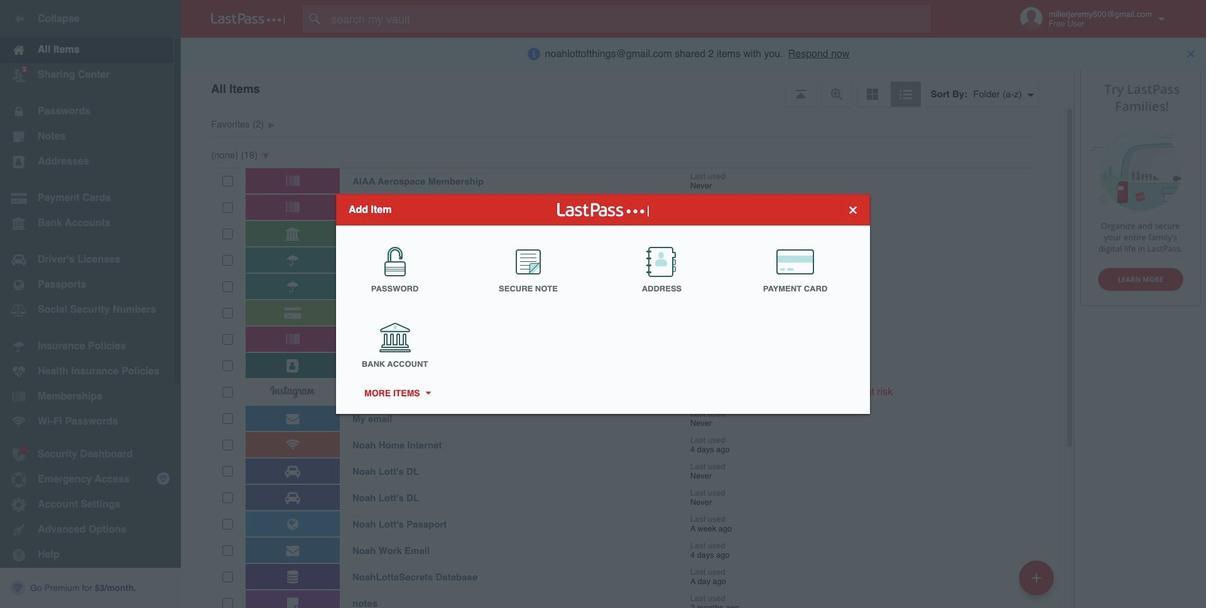 Task type: describe. For each thing, give the bounding box(es) containing it.
new item image
[[1033, 574, 1042, 582]]

caret right image
[[424, 392, 433, 395]]

main content main content
[[181, 107, 1065, 608]]

search my vault text field
[[303, 5, 956, 33]]



Task type: locate. For each thing, give the bounding box(es) containing it.
Search search field
[[303, 5, 956, 33]]

lastpass image
[[211, 13, 285, 25]]

main navigation navigation
[[0, 0, 181, 608]]

new item navigation
[[1015, 557, 1062, 608]]

vault options navigation
[[181, 69, 1075, 107]]

dialog
[[336, 194, 871, 414]]



Task type: vqa. For each thing, say whether or not it's contained in the screenshot.
New item Icon
yes



